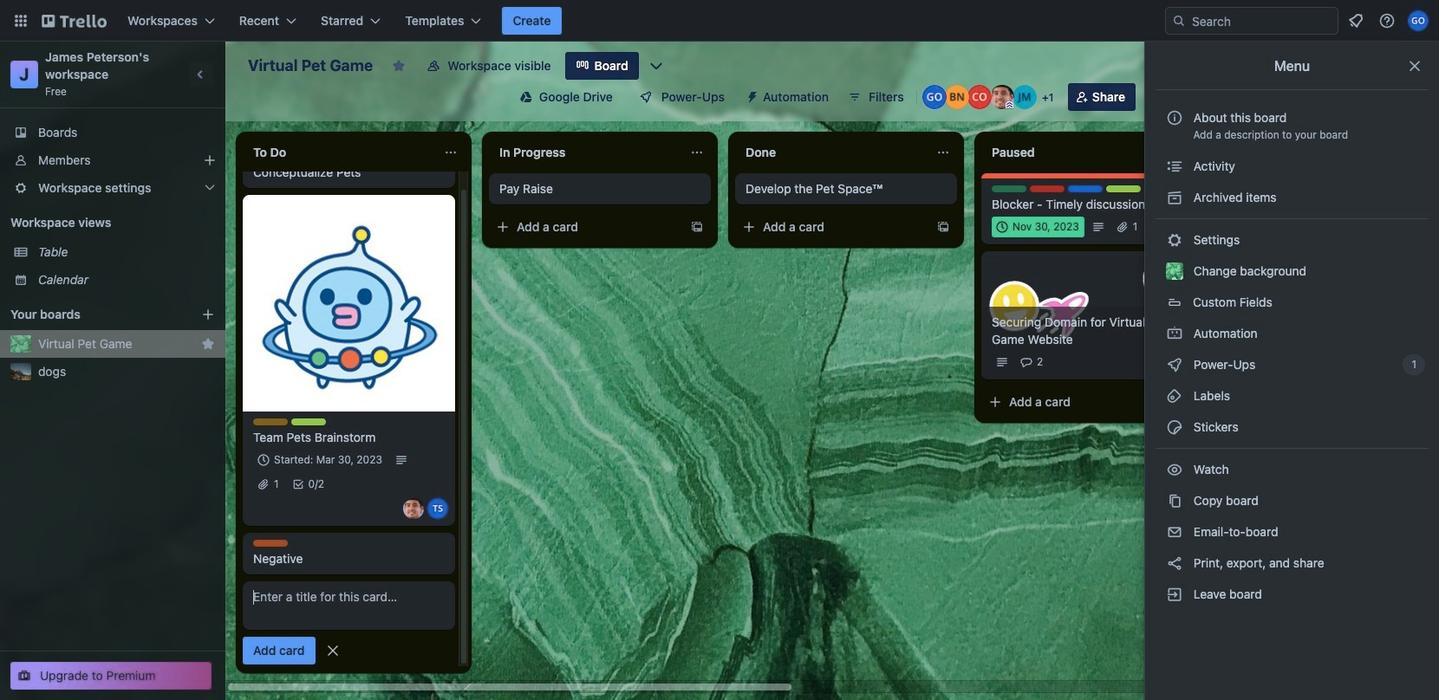 Task type: describe. For each thing, give the bounding box(es) containing it.
star or unstar board image
[[392, 59, 406, 73]]

color: blue, title: "fyi" element
[[1068, 186, 1103, 192]]

cancel image
[[324, 642, 341, 660]]

workspace navigation collapse icon image
[[189, 62, 213, 87]]

5 sm image from the top
[[1166, 419, 1183, 436]]

this member is an admin of this board. image
[[1005, 101, 1013, 109]]

google drive icon image
[[520, 91, 532, 103]]

color: red, title: "blocker" element
[[1030, 186, 1065, 192]]

4 sm image from the top
[[1166, 356, 1183, 374]]

0 notifications image
[[1345, 10, 1366, 31]]

ben nelson (bennelson96) image
[[945, 85, 969, 109]]

color: bold lime, title: none image
[[1106, 186, 1141, 192]]

6 sm image from the top
[[1166, 461, 1183, 479]]

christina overa (christinaovera) image
[[967, 85, 992, 109]]

open information menu image
[[1378, 12, 1396, 29]]

1 create from template… image from the left
[[690, 220, 704, 234]]

2 sm image from the top
[[1166, 231, 1183, 249]]

customize views image
[[647, 57, 665, 75]]

Enter a title for this card… text field
[[243, 582, 455, 630]]

james peterson (jamespeterson93) image
[[990, 85, 1014, 109]]

starred icon image
[[201, 337, 215, 351]]

gary orlando (garyorlando) image
[[1408, 10, 1429, 31]]



Task type: locate. For each thing, give the bounding box(es) containing it.
search image
[[1172, 14, 1186, 28]]

sm image
[[1166, 189, 1183, 206], [1166, 231, 1183, 249], [1166, 325, 1183, 342], [1166, 356, 1183, 374], [1166, 419, 1183, 436], [1166, 461, 1183, 479], [1166, 555, 1183, 572]]

None text field
[[489, 139, 683, 166], [981, 139, 1176, 166], [489, 139, 683, 166], [981, 139, 1176, 166]]

color: bold lime, title: "team task" element
[[291, 419, 326, 426]]

color: orange, title: none image
[[253, 540, 288, 547]]

sm image
[[739, 83, 763, 107], [1166, 158, 1183, 175], [1166, 388, 1183, 405], [1166, 492, 1183, 510], [1166, 524, 1183, 541], [1166, 586, 1183, 603]]

1 sm image from the top
[[1166, 189, 1183, 206]]

create from template… image
[[690, 220, 704, 234], [936, 220, 950, 234]]

primary element
[[0, 0, 1439, 42]]

back to home image
[[42, 7, 107, 35]]

7 sm image from the top
[[1166, 555, 1183, 572]]

tara schultz (taraschultz7) image
[[427, 498, 448, 519]]

Search field
[[1186, 9, 1338, 33]]

your boards with 2 items element
[[10, 304, 175, 325]]

add board image
[[201, 308, 215, 322]]

2 create from template… image from the left
[[936, 220, 950, 234]]

james peterson (jamespeterson93) image
[[403, 498, 424, 519]]

None checkbox
[[992, 217, 1084, 238]]

color: yellow, title: none image
[[253, 419, 288, 426]]

gary orlando (garyorlando) image
[[922, 85, 946, 109]]

color: green, title: "goal" element
[[992, 186, 1026, 192]]

3 sm image from the top
[[1166, 325, 1183, 342]]

None text field
[[243, 139, 437, 166], [735, 139, 929, 166], [243, 139, 437, 166], [735, 139, 929, 166]]

Board name text field
[[239, 52, 382, 80]]

1 horizontal spatial create from template… image
[[936, 220, 950, 234]]

0 horizontal spatial create from template… image
[[690, 220, 704, 234]]

jeremy miller (jeremymiller198) image
[[1012, 85, 1037, 109]]



Task type: vqa. For each thing, say whether or not it's contained in the screenshot.
Back to home image
yes



